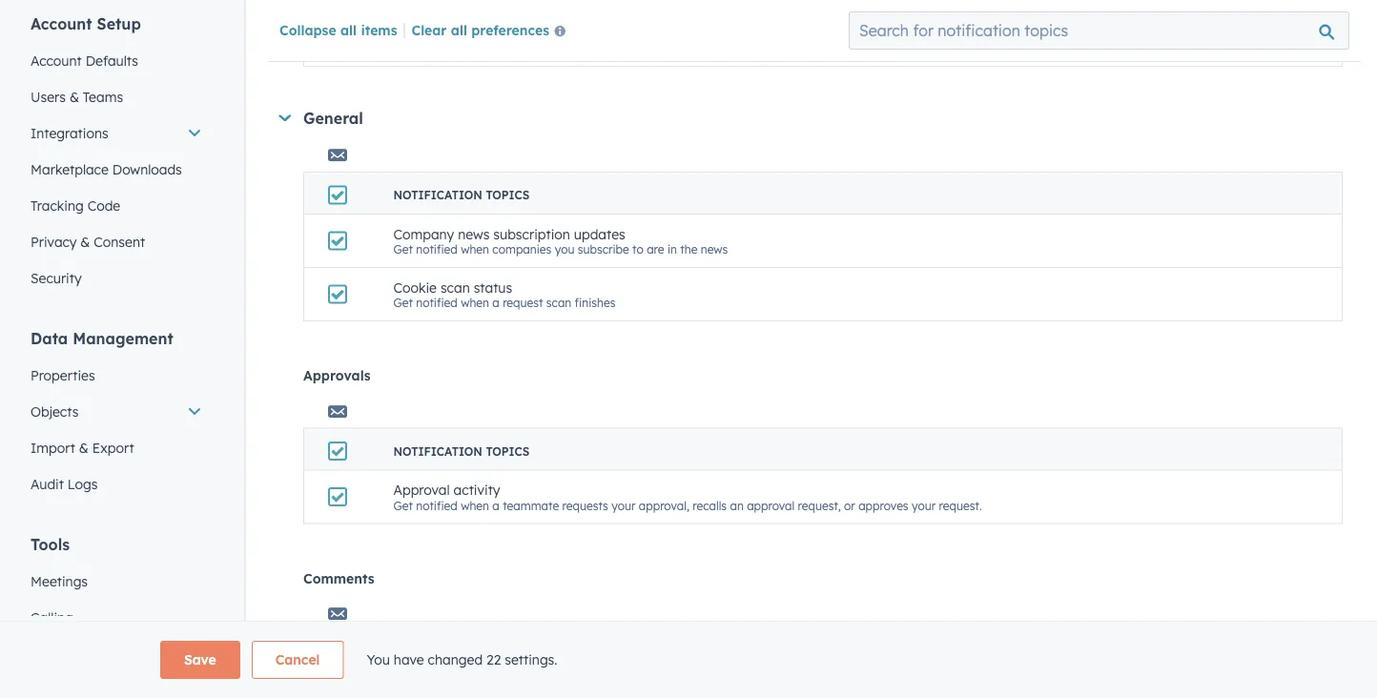 Task type: locate. For each thing, give the bounding box(es) containing it.
tracking code
[[31, 198, 120, 214]]

activity
[[454, 482, 501, 498]]

request,
[[798, 498, 841, 513]]

1 notified from the top
[[416, 41, 458, 55]]

topics up activity at the bottom left of page
[[486, 444, 530, 459]]

3 get from the top
[[394, 296, 413, 310]]

notification up company
[[394, 188, 483, 202]]

get down company
[[394, 296, 413, 310]]

get inside company news subscription updates get notified when companies you subscribe to are in the news
[[394, 242, 413, 256]]

account up account defaults
[[31, 14, 92, 33]]

audit
[[31, 476, 64, 493]]

2 vertical spatial notification topics
[[394, 647, 530, 661]]

all
[[341, 21, 357, 38], [451, 21, 468, 38]]

0 vertical spatial &
[[70, 89, 79, 105]]

3 notification from the top
[[394, 647, 483, 661]]

consent
[[94, 234, 145, 250]]

when left 'request'
[[461, 296, 490, 310]]

3 notification topics from the top
[[394, 647, 530, 661]]

visitor
[[503, 41, 536, 55]]

import & export
[[31, 440, 134, 457]]

all right clear
[[451, 21, 468, 38]]

0 vertical spatial account
[[31, 14, 92, 33]]

caret image
[[279, 115, 291, 121]]

notified down clear
[[416, 41, 458, 55]]

privacy & consent link
[[19, 224, 214, 261]]

meetings
[[31, 573, 88, 590]]

2 vertical spatial &
[[79, 440, 89, 457]]

get inside approval activity get notified when a teammate requests your approval, recalls an approval request, or approves your request.
[[394, 498, 413, 513]]

topics right changed
[[486, 647, 530, 661]]

get inside 'form submission get notified when a visitor or contact submits a hubspot form you're subscribed to.'
[[394, 41, 413, 55]]

notified inside 'form submission get notified when a visitor or contact submits a hubspot form you're subscribed to.'
[[416, 41, 458, 55]]

1 horizontal spatial news
[[701, 242, 728, 256]]

account up users
[[31, 52, 82, 69]]

news right the
[[701, 242, 728, 256]]

code
[[87, 198, 120, 214]]

1 account from the top
[[31, 14, 92, 33]]

account setup
[[31, 14, 141, 33]]

or right visitor in the left top of the page
[[539, 41, 550, 55]]

defaults
[[86, 52, 138, 69]]

news right company
[[458, 225, 490, 242]]

0 horizontal spatial scan
[[441, 279, 470, 296]]

1 horizontal spatial your
[[912, 498, 936, 513]]

submits
[[598, 41, 641, 55]]

clear
[[412, 21, 447, 38]]

a left visitor in the left top of the page
[[493, 41, 500, 55]]

in
[[668, 242, 677, 256]]

2 notification topics from the top
[[394, 444, 530, 459]]

2 your from the left
[[912, 498, 936, 513]]

when inside 'form submission get notified when a visitor or contact submits a hubspot form you're subscribed to.'
[[461, 41, 490, 55]]

0 horizontal spatial or
[[539, 41, 550, 55]]

integrations
[[31, 125, 108, 142]]

Search for notification topics search field
[[849, 11, 1350, 50]]

you
[[555, 242, 575, 256]]

notified left teammate
[[416, 498, 458, 513]]

when
[[461, 41, 490, 55], [461, 242, 490, 256], [461, 296, 490, 310], [461, 498, 490, 513]]

all left the items
[[341, 21, 357, 38]]

2 notification from the top
[[394, 444, 483, 459]]

2 vertical spatial topics
[[486, 647, 530, 661]]

0 horizontal spatial all
[[341, 21, 357, 38]]

4 notified from the top
[[416, 498, 458, 513]]

when down clear all preferences
[[461, 41, 490, 55]]

are
[[647, 242, 665, 256]]

data management element
[[19, 328, 214, 503]]

collapse all items
[[280, 21, 397, 38]]

get
[[394, 41, 413, 55], [394, 242, 413, 256], [394, 296, 413, 310], [394, 498, 413, 513]]

1 vertical spatial or
[[845, 498, 856, 513]]

request.
[[939, 498, 982, 513]]

settings.
[[505, 652, 558, 668]]

0 vertical spatial notification topics
[[394, 188, 530, 202]]

teams
[[83, 89, 123, 105]]

2 vertical spatial notification
[[394, 647, 483, 661]]

1 vertical spatial notification
[[394, 444, 483, 459]]

scan right 'request'
[[547, 296, 572, 310]]

notification for approvals
[[394, 444, 483, 459]]

recalls
[[693, 498, 727, 513]]

get up cookie
[[394, 242, 413, 256]]

1 horizontal spatial scan
[[547, 296, 572, 310]]

contact
[[554, 41, 595, 55]]

export
[[92, 440, 134, 457]]

notification up approval
[[394, 444, 483, 459]]

get left activity at the bottom left of page
[[394, 498, 413, 513]]

security link
[[19, 261, 214, 297]]

1 vertical spatial notification topics
[[394, 444, 530, 459]]

a right submits
[[644, 41, 651, 55]]

all inside button
[[451, 21, 468, 38]]

when inside cookie scan status get notified when a request scan finishes
[[461, 296, 490, 310]]

a inside cookie scan status get notified when a request scan finishes
[[493, 296, 500, 310]]

your right requests
[[612, 498, 636, 513]]

topics up subscription
[[486, 188, 530, 202]]

notified inside company news subscription updates get notified when companies you subscribe to are in the news
[[416, 242, 458, 256]]

notification left 22
[[394, 647, 483, 661]]

scan
[[441, 279, 470, 296], [547, 296, 572, 310]]

subscribe
[[578, 242, 630, 256]]

scan left status
[[441, 279, 470, 296]]

& right privacy
[[80, 234, 90, 250]]

meetings link
[[19, 564, 214, 600]]

collapse
[[280, 21, 337, 38]]

notified up cookie
[[416, 242, 458, 256]]

users & teams
[[31, 89, 123, 105]]

company
[[394, 225, 454, 242]]

2 get from the top
[[394, 242, 413, 256]]

3 topics from the top
[[486, 647, 530, 661]]

changed
[[428, 652, 483, 668]]

2 notified from the top
[[416, 242, 458, 256]]

when right approval
[[461, 498, 490, 513]]

comments
[[303, 570, 375, 587]]

1 get from the top
[[394, 41, 413, 55]]

0 vertical spatial topics
[[486, 188, 530, 202]]

notified
[[416, 41, 458, 55], [416, 242, 458, 256], [416, 296, 458, 310], [416, 498, 458, 513]]

when up status
[[461, 242, 490, 256]]

clear all preferences
[[412, 21, 550, 38]]

data
[[31, 329, 68, 348]]

account
[[31, 14, 92, 33], [31, 52, 82, 69]]

all for collapse
[[341, 21, 357, 38]]

notified inside cookie scan status get notified when a request scan finishes
[[416, 296, 458, 310]]

an
[[730, 498, 744, 513]]

your
[[612, 498, 636, 513], [912, 498, 936, 513]]

topics for comments
[[486, 647, 530, 661]]

tracking
[[31, 198, 84, 214]]

1 vertical spatial account
[[31, 52, 82, 69]]

security
[[31, 270, 82, 287]]

users & teams link
[[19, 79, 214, 115]]

finishes
[[575, 296, 616, 310]]

0 vertical spatial or
[[539, 41, 550, 55]]

or inside approval activity get notified when a teammate requests your approval, recalls an approval request, or approves your request.
[[845, 498, 856, 513]]

4 get from the top
[[394, 498, 413, 513]]

3 when from the top
[[461, 296, 490, 310]]

marketplace downloads link
[[19, 152, 214, 188]]

1 when from the top
[[461, 41, 490, 55]]

& right users
[[70, 89, 79, 105]]

marketplace
[[31, 161, 109, 178]]

data management
[[31, 329, 173, 348]]

account inside account defaults link
[[31, 52, 82, 69]]

a left 'request'
[[493, 296, 500, 310]]

0 vertical spatial notification
[[394, 188, 483, 202]]

1 your from the left
[[612, 498, 636, 513]]

3 notified from the top
[[416, 296, 458, 310]]

users
[[31, 89, 66, 105]]

& inside the data management element
[[79, 440, 89, 457]]

save button
[[160, 641, 240, 679]]

& left export at the bottom of page
[[79, 440, 89, 457]]

topics
[[486, 188, 530, 202], [486, 444, 530, 459], [486, 647, 530, 661]]

1 horizontal spatial all
[[451, 21, 468, 38]]

2 account from the top
[[31, 52, 82, 69]]

2 all from the left
[[451, 21, 468, 38]]

1 vertical spatial topics
[[486, 444, 530, 459]]

objects button
[[19, 394, 214, 430]]

1 all from the left
[[341, 21, 357, 38]]

subscription
[[494, 225, 571, 242]]

2 when from the top
[[461, 242, 490, 256]]

a left teammate
[[493, 498, 500, 513]]

status
[[474, 279, 513, 296]]

notification topics
[[394, 188, 530, 202], [394, 444, 530, 459], [394, 647, 530, 661]]

0 horizontal spatial your
[[612, 498, 636, 513]]

get down the items
[[394, 41, 413, 55]]

your left request. on the bottom of page
[[912, 498, 936, 513]]

2 topics from the top
[[486, 444, 530, 459]]

management
[[73, 329, 173, 348]]

or
[[539, 41, 550, 55], [845, 498, 856, 513]]

a
[[493, 41, 500, 55], [644, 41, 651, 55], [493, 296, 500, 310], [493, 498, 500, 513]]

1 horizontal spatial or
[[845, 498, 856, 513]]

notified left status
[[416, 296, 458, 310]]

1 vertical spatial &
[[80, 234, 90, 250]]

news
[[458, 225, 490, 242], [701, 242, 728, 256]]

4 when from the top
[[461, 498, 490, 513]]

or right request,
[[845, 498, 856, 513]]



Task type: vqa. For each thing, say whether or not it's contained in the screenshot.
right The More
no



Task type: describe. For each thing, give the bounding box(es) containing it.
objects
[[31, 404, 79, 420]]

or inside 'form submission get notified when a visitor or contact submits a hubspot form you're subscribed to.'
[[539, 41, 550, 55]]

downloads
[[112, 161, 182, 178]]

approvals
[[303, 367, 371, 384]]

form
[[394, 24, 427, 41]]

topics for approvals
[[486, 444, 530, 459]]

& for consent
[[80, 234, 90, 250]]

collapse all items button
[[280, 21, 397, 38]]

request
[[503, 296, 543, 310]]

import
[[31, 440, 75, 457]]

get inside cookie scan status get notified when a request scan finishes
[[394, 296, 413, 310]]

tracking code link
[[19, 188, 214, 224]]

clear all preferences button
[[412, 20, 574, 43]]

to.
[[832, 41, 845, 55]]

tools
[[31, 535, 70, 554]]

form
[[705, 41, 731, 55]]

privacy
[[31, 234, 77, 250]]

notification topics for approvals
[[394, 444, 530, 459]]

all for clear
[[451, 21, 468, 38]]

0 horizontal spatial news
[[458, 225, 490, 242]]

updates
[[574, 225, 626, 242]]

audit logs
[[31, 476, 98, 493]]

account defaults
[[31, 52, 138, 69]]

1 notification from the top
[[394, 188, 483, 202]]

general
[[303, 109, 363, 128]]

submission
[[430, 24, 500, 41]]

to
[[633, 242, 644, 256]]

logs
[[68, 476, 98, 493]]

form submission get notified when a visitor or contact submits a hubspot form you're subscribed to.
[[394, 24, 845, 55]]

integrations button
[[19, 115, 214, 152]]

requests
[[563, 498, 609, 513]]

preferences
[[472, 21, 550, 38]]

properties
[[31, 367, 95, 384]]

notification for comments
[[394, 647, 483, 661]]

1 notification topics from the top
[[394, 188, 530, 202]]

you're
[[734, 41, 767, 55]]

cancel
[[276, 652, 320, 668]]

account setup element
[[19, 13, 214, 297]]

calling link
[[19, 600, 214, 636]]

privacy & consent
[[31, 234, 145, 250]]

teammate
[[503, 498, 559, 513]]

you
[[367, 652, 390, 668]]

cookie
[[394, 279, 437, 296]]

when inside company news subscription updates get notified when companies you subscribe to are in the news
[[461, 242, 490, 256]]

tools element
[[19, 534, 214, 698]]

& for export
[[79, 440, 89, 457]]

approval
[[747, 498, 795, 513]]

general button
[[278, 109, 1344, 128]]

have
[[394, 652, 424, 668]]

22
[[487, 652, 501, 668]]

when inside approval activity get notified when a teammate requests your approval, recalls an approval request, or approves your request.
[[461, 498, 490, 513]]

save
[[184, 652, 216, 668]]

account for account setup
[[31, 14, 92, 33]]

& for teams
[[70, 89, 79, 105]]

items
[[361, 21, 397, 38]]

the
[[681, 242, 698, 256]]

notification topics for comments
[[394, 647, 530, 661]]

companies
[[493, 242, 552, 256]]

calling
[[31, 610, 73, 626]]

approves
[[859, 498, 909, 513]]

marketplace downloads
[[31, 161, 182, 178]]

approval activity get notified when a teammate requests your approval, recalls an approval request, or approves your request.
[[394, 482, 982, 513]]

you have changed 22 settings.
[[367, 652, 558, 668]]

company news subscription updates get notified when companies you subscribe to are in the news
[[394, 225, 728, 256]]

a inside approval activity get notified when a teammate requests your approval, recalls an approval request, or approves your request.
[[493, 498, 500, 513]]

cookie scan status get notified when a request scan finishes
[[394, 279, 616, 310]]

cancel button
[[252, 641, 344, 679]]

properties link
[[19, 358, 214, 394]]

approval,
[[639, 498, 690, 513]]

notified inside approval activity get notified when a teammate requests your approval, recalls an approval request, or approves your request.
[[416, 498, 458, 513]]

subscribed
[[770, 41, 828, 55]]

account for account defaults
[[31, 52, 82, 69]]

1 topics from the top
[[486, 188, 530, 202]]

account defaults link
[[19, 43, 214, 79]]

hubspot
[[654, 41, 702, 55]]



